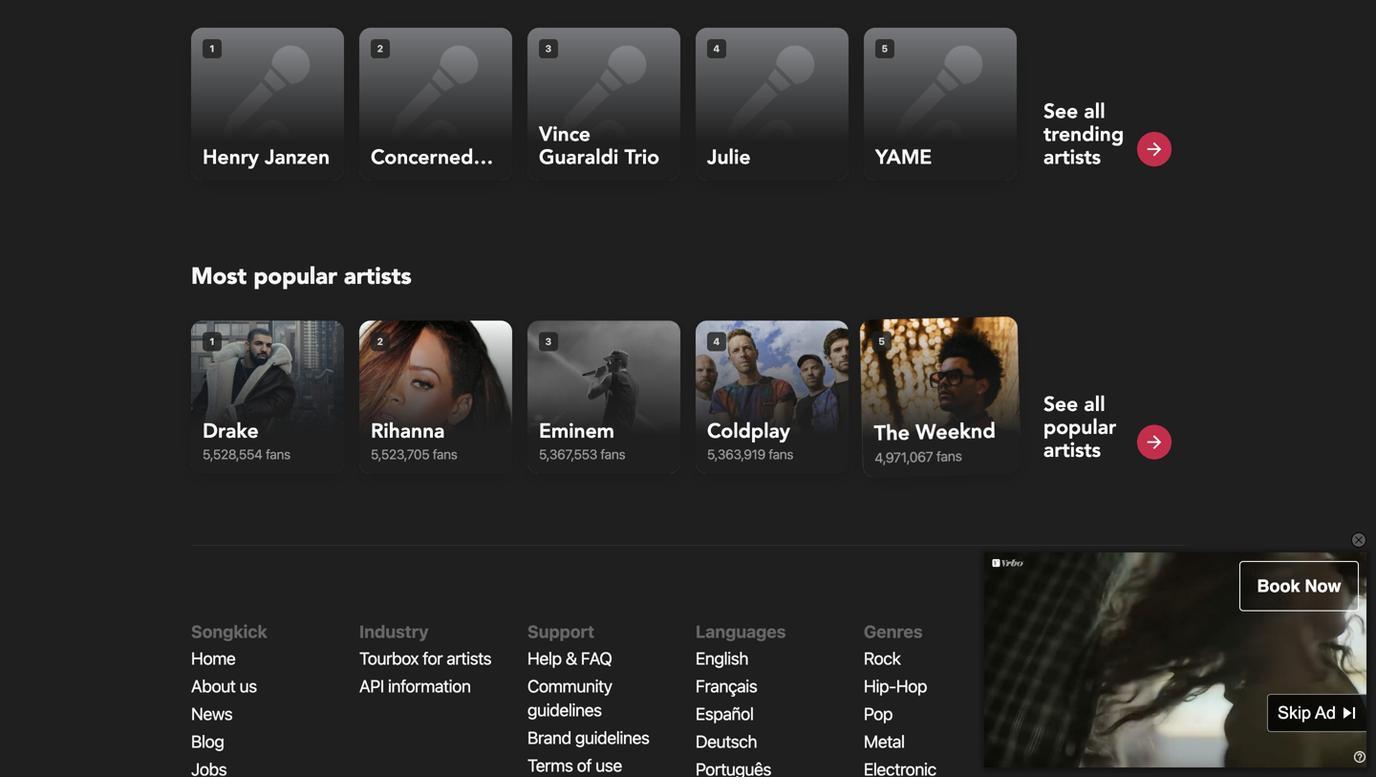 Task type: describe. For each thing, give the bounding box(es) containing it.
artists for see all trending artists
[[1044, 144, 1102, 171]]

terms
[[528, 755, 573, 776]]

industry tourbox for artists api information
[[360, 621, 492, 696]]

0 horizontal spatial popular
[[254, 261, 337, 292]]

for
[[423, 648, 443, 669]]

all for trending
[[1085, 98, 1106, 125]]

4 for see all popular artists
[[714, 336, 721, 347]]

home link
[[191, 648, 236, 669]]

pop link
[[864, 704, 893, 724]]

genres
[[864, 621, 923, 642]]

henry
[[203, 144, 259, 171]]

weeknd
[[916, 418, 994, 445]]

4,971,067
[[876, 447, 933, 463]]

rihanna
[[371, 418, 445, 445]]

2 for see all popular artists
[[377, 336, 384, 347]]

1 for see all trending artists
[[210, 43, 215, 54]]

español link
[[696, 704, 754, 724]]

about
[[191, 676, 236, 696]]

information
[[388, 676, 471, 696]]

1 for see all popular artists
[[210, 336, 215, 347]]

tourbox
[[360, 648, 419, 669]]

julie
[[708, 144, 751, 171]]

api
[[360, 676, 384, 696]]

fans for eminem
[[601, 446, 626, 462]]

rihanna 5,523,705 fans
[[371, 418, 458, 462]]

see for popular
[[1044, 391, 1079, 418]]

community guidelines link
[[528, 676, 613, 720]]

english
[[696, 648, 749, 669]]

see all trending artists link
[[1044, 39, 1174, 171]]

see all trending artists
[[1044, 98, 1125, 171]]

metal link
[[864, 731, 905, 752]]

fans for rihanna
[[433, 446, 458, 462]]

3 for see all trending artists
[[546, 43, 552, 54]]

3 for see all popular artists
[[546, 336, 552, 347]]

blog link
[[191, 731, 224, 752]]

see for trending
[[1044, 98, 1079, 125]]

the weeknd 4,971,067 fans
[[876, 418, 994, 463]]

eminem 5,367,553 fans
[[539, 418, 626, 462]]

5,528,554
[[203, 446, 263, 462]]

hip-hop link
[[864, 676, 928, 696]]

guaraldi
[[539, 144, 619, 171]]



Task type: locate. For each thing, give the bounding box(es) containing it.
help
[[528, 648, 562, 669]]

1 vertical spatial guidelines
[[576, 728, 650, 748]]

artists inside see all trending artists
[[1044, 144, 1102, 171]]

trio
[[625, 144, 660, 171]]

1 vertical spatial see
[[1044, 391, 1079, 418]]

fans inside eminem 5,367,553 fans
[[601, 446, 626, 462]]

1 vertical spatial 4
[[714, 336, 721, 347]]

fans inside the weeknd 4,971,067 fans
[[936, 447, 961, 463]]

rock link
[[864, 648, 901, 669]]

help & faq link
[[528, 648, 612, 669]]

0 vertical spatial 1
[[210, 43, 215, 54]]

2 see from the top
[[1044, 391, 1079, 418]]

yame
[[876, 144, 932, 171]]

1 3 from the top
[[546, 43, 552, 54]]

1 all from the top
[[1085, 98, 1106, 125]]

tourbox for artists link
[[360, 648, 492, 669]]

use
[[596, 755, 622, 776]]

rock
[[864, 648, 901, 669]]

fans for coldplay
[[769, 446, 794, 462]]

2 4 from the top
[[714, 336, 721, 347]]

0 vertical spatial see
[[1044, 98, 1079, 125]]

trending
[[1044, 121, 1125, 148]]

1 vertical spatial all
[[1085, 391, 1106, 418]]

coldplay
[[708, 418, 791, 445]]

most
[[191, 261, 247, 292]]

support
[[528, 621, 595, 642]]

see all popular artists
[[1044, 391, 1117, 464]]

of
[[577, 755, 592, 776]]

english français español deutsch
[[696, 648, 758, 752]]

drake 5,528,554 fans
[[203, 418, 291, 462]]

blog
[[191, 731, 224, 752]]

faq
[[581, 648, 612, 669]]

guidelines
[[528, 700, 602, 720], [576, 728, 650, 748]]

popular
[[254, 261, 337, 292], [1044, 414, 1117, 441]]

1 4 from the top
[[714, 43, 721, 54]]

fans right 5,528,554
[[266, 446, 291, 462]]

4 for see all trending artists
[[714, 43, 721, 54]]

the
[[876, 418, 911, 446]]

songkick
[[191, 621, 268, 642]]

all for popular
[[1085, 391, 1106, 418]]

0 vertical spatial all
[[1085, 98, 1106, 125]]

1 vertical spatial 5
[[881, 336, 888, 347]]

1 horizontal spatial popular
[[1044, 414, 1117, 441]]

artists inside industry tourbox for artists api information
[[447, 648, 492, 669]]

1
[[210, 43, 215, 54], [210, 336, 215, 347]]

brand
[[528, 728, 572, 748]]

deutsch link
[[696, 731, 757, 752]]

artists
[[1044, 144, 1102, 171], [344, 261, 412, 292], [1044, 437, 1102, 464], [447, 648, 492, 669]]

deutsch
[[696, 731, 757, 752]]

hop
[[897, 676, 928, 696]]

support help & faq community guidelines brand guidelines terms of use
[[528, 621, 650, 776]]

about us link
[[191, 676, 257, 696]]

see inside see all trending artists
[[1044, 98, 1079, 125]]

guidelines up use
[[576, 728, 650, 748]]

home about us news blog
[[191, 648, 257, 752]]

0 vertical spatial guidelines
[[528, 700, 602, 720]]

1 vertical spatial 1
[[210, 336, 215, 347]]

all
[[1085, 98, 1106, 125], [1085, 391, 1106, 418]]

vince guaraldi trio
[[539, 121, 660, 171]]

api information link
[[360, 676, 471, 696]]

coldplay 5,363,919 fans
[[708, 418, 794, 462]]

1 vertical spatial popular
[[1044, 414, 1117, 441]]

fans inside rihanna 5,523,705 fans
[[433, 446, 458, 462]]

0 vertical spatial 2
[[377, 43, 384, 54]]

1 2 from the top
[[377, 43, 384, 54]]

2 2 from the top
[[377, 336, 384, 347]]

guidelines down community
[[528, 700, 602, 720]]

2
[[377, 43, 384, 54], [377, 336, 384, 347]]

drake
[[203, 418, 259, 445]]

news link
[[191, 704, 233, 724]]

see inside see all popular artists
[[1044, 391, 1079, 418]]

vince
[[539, 121, 591, 148]]

1 see from the top
[[1044, 98, 1079, 125]]

janzen
[[265, 144, 330, 171]]

5 for see all popular artists
[[881, 336, 888, 347]]

0 vertical spatial 3
[[546, 43, 552, 54]]

news
[[191, 704, 233, 724]]

fans inside 'drake 5,528,554 fans'
[[266, 446, 291, 462]]

brand guidelines link
[[528, 728, 650, 748]]

artists for industry tourbox for artists api information
[[447, 648, 492, 669]]

3
[[546, 43, 552, 54], [546, 336, 552, 347]]

español
[[696, 704, 754, 724]]

eminem
[[539, 418, 615, 445]]

1 vertical spatial 3
[[546, 336, 552, 347]]

0 vertical spatial popular
[[254, 261, 337, 292]]

0 vertical spatial 4
[[714, 43, 721, 54]]

community
[[528, 676, 613, 696]]

fans down weeknd
[[936, 447, 961, 463]]

5
[[882, 43, 889, 54], [881, 336, 888, 347]]

1 1 from the top
[[210, 43, 215, 54]]

see all popular artists link
[[1044, 332, 1174, 464]]

all inside see all trending artists
[[1085, 98, 1106, 125]]

most popular artists
[[191, 261, 412, 292]]

concernedape
[[371, 144, 512, 171]]

5,523,705
[[371, 446, 430, 462]]

fans down rihanna
[[433, 446, 458, 462]]

home
[[191, 648, 236, 669]]

4
[[714, 43, 721, 54], [714, 336, 721, 347]]

français
[[696, 676, 758, 696]]

artists inside see all popular artists
[[1044, 437, 1102, 464]]

2 for see all trending artists
[[377, 43, 384, 54]]

fans down eminem
[[601, 446, 626, 462]]

hip-
[[864, 676, 897, 696]]

5,367,553
[[539, 446, 598, 462]]

5 for see all trending artists
[[882, 43, 889, 54]]

metal
[[864, 731, 905, 752]]

0 vertical spatial 5
[[882, 43, 889, 54]]

artists for see all popular artists
[[1044, 437, 1102, 464]]

industry
[[360, 621, 429, 642]]

languages
[[696, 621, 786, 642]]

terms of use link
[[528, 755, 622, 776]]

1 vertical spatial 2
[[377, 336, 384, 347]]

3 up vince in the left of the page
[[546, 43, 552, 54]]

us
[[240, 676, 257, 696]]

2 all from the top
[[1085, 391, 1106, 418]]

fans for drake
[[266, 446, 291, 462]]

henry janzen
[[203, 144, 330, 171]]

fans
[[266, 446, 291, 462], [433, 446, 458, 462], [601, 446, 626, 462], [769, 446, 794, 462], [936, 447, 961, 463]]

fans inside coldplay 5,363,919 fans
[[769, 446, 794, 462]]

3 up eminem
[[546, 336, 552, 347]]

english link
[[696, 648, 749, 669]]

français link
[[696, 676, 758, 696]]

fans down the coldplay
[[769, 446, 794, 462]]

see
[[1044, 98, 1079, 125], [1044, 391, 1079, 418]]

&
[[566, 648, 577, 669]]

rock hip-hop pop metal
[[864, 648, 928, 752]]

2 3 from the top
[[546, 336, 552, 347]]

2 1 from the top
[[210, 336, 215, 347]]

pop
[[864, 704, 893, 724]]

all inside see all popular artists
[[1085, 391, 1106, 418]]

5,363,919
[[708, 446, 766, 462]]



Task type: vqa. For each thing, say whether or not it's contained in the screenshot.
HOPE
no



